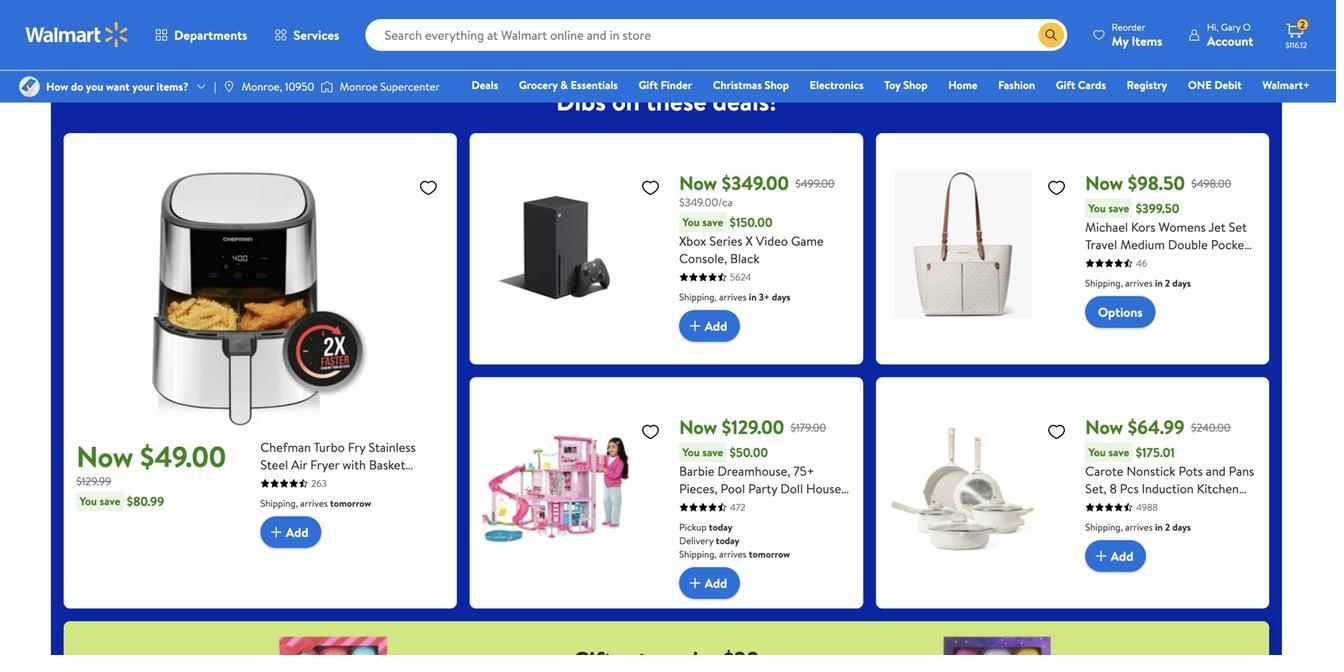 Task type: locate. For each thing, give the bounding box(es) containing it.
now inside now $349.00 $499.00 $349.00/ca you save $150.00 xbox series x video game console, black
[[679, 170, 717, 196]]

1 vertical spatial in
[[749, 290, 757, 304]]

barbie
[[679, 463, 714, 480]]

deals inside deals link
[[472, 77, 498, 93]]

you inside you save $50.00 barbie dreamhouse, 75+ pieces, pool party doll house with 3 story slide
[[682, 445, 700, 460]]

in down sets
[[1155, 521, 1163, 534]]

chefman turbo fry stainless steel air fryer with basket divider, 8 quart
[[260, 439, 416, 491]]

2
[[1300, 18, 1305, 32], [1165, 276, 1170, 290], [1165, 521, 1170, 534]]

arrives
[[1125, 276, 1153, 290], [719, 290, 747, 304], [300, 497, 328, 510], [1125, 521, 1153, 534], [719, 548, 747, 561]]

monroe,
[[242, 79, 282, 94]]

double
[[1168, 236, 1208, 253]]

 image
[[19, 76, 40, 97], [223, 80, 235, 93]]

0 vertical spatial add to cart image
[[685, 317, 705, 336]]

& right beauty on the top left
[[606, 16, 613, 31]]

arrives down the 4988
[[1125, 521, 1153, 534]]

monroe, 10950
[[242, 79, 314, 94]]

2 vertical spatial days
[[1172, 521, 1191, 534]]

add button for now $64.99
[[1085, 540, 1146, 572]]

now up $80.99
[[76, 437, 133, 476]]

 image for how do you want your items?
[[19, 76, 40, 97]]

save up michael
[[1108, 200, 1129, 216]]

1 horizontal spatial deals
[[472, 77, 498, 93]]

add down shipping, arrives tomorrow
[[286, 524, 308, 541]]

registry
[[1127, 77, 1167, 93]]

add to favorites list, barbie dreamhouse, 75+ pieces, pool party doll house with 3 story slide image
[[641, 422, 660, 442]]

add button for now $349.00
[[679, 310, 740, 342]]

items?
[[156, 79, 188, 94]]

home link right toy shop
[[941, 76, 985, 93]]

dibs
[[556, 84, 606, 119]]

tech
[[294, 16, 317, 31]]

2 up $116.12
[[1300, 18, 1305, 32]]

now inside now $49.00 $129.99 you save $80.99
[[76, 437, 133, 476]]

video games
[[943, 16, 1004, 31]]

149
[[1163, 271, 1182, 288]]

pots
[[1179, 463, 1203, 480]]

2 vertical spatial add to cart image
[[685, 574, 705, 593]]

arrives down 263
[[300, 497, 328, 510]]

series
[[709, 232, 742, 250]]

x
[[746, 232, 753, 250]]

arrives down 5624
[[719, 290, 747, 304]]

outdoors
[[1047, 27, 1091, 42]]

travel
[[1085, 236, 1117, 253]]

with inside chefman turbo fry stainless steel air fryer with basket divider, 8 quart
[[342, 456, 366, 474]]

1 vertical spatial home
[[948, 77, 977, 93]]

grooming
[[568, 27, 615, 42]]

save inside you save $175.01 carote nonstick pots and pans set, 8 pcs induction kitchen cookware sets (beige granite)
[[1108, 445, 1129, 460]]

with inside you save $50.00 barbie dreamhouse, 75+ pieces, pool party doll house with 3 story slide
[[679, 497, 703, 515]]

1 vertical spatial shipping, arrives in 2 days
[[1085, 521, 1191, 534]]

food
[[866, 16, 890, 31]]

video left games
[[943, 16, 971, 31]]

0 vertical spatial video
[[943, 16, 971, 31]]

kitchen inside the kitchen & dining
[[664, 16, 700, 31]]

fashion link
[[455, 0, 538, 32], [991, 76, 1042, 93]]

1 horizontal spatial with
[[679, 497, 703, 515]]

gary
[[1221, 20, 1241, 34]]

days down (beige
[[1172, 521, 1191, 534]]

days
[[1172, 276, 1191, 290], [772, 290, 790, 304], [1172, 521, 1191, 534]]

shipping, for now $64.99
[[1085, 521, 1123, 534]]

delivery
[[679, 534, 713, 548]]

gift inside gift finder link
[[639, 77, 658, 93]]

$175.01
[[1136, 444, 1175, 461]]

1 shop from the left
[[765, 77, 789, 93]]

0 horizontal spatial home link
[[359, 0, 442, 32]]

add down cookware
[[1111, 547, 1133, 565]]

shipping, down pickup
[[679, 548, 717, 561]]

gift left cards
[[1056, 77, 1075, 93]]

in
[[1155, 276, 1163, 290], [749, 290, 757, 304], [1155, 521, 1163, 534]]

save down $349.00/ca
[[702, 214, 723, 230]]

home up supercenter
[[386, 16, 416, 31]]

now right add to favorites list, xbox series x video game console, black image
[[679, 170, 717, 196]]

0 vertical spatial home
[[386, 16, 416, 31]]

shipping, arrives in 2 days for $64.99
[[1085, 521, 1191, 534]]

you up barbie
[[682, 445, 700, 460]]

arrives down 46
[[1125, 276, 1153, 290]]

womens
[[1159, 218, 1206, 236]]

walmart+ link
[[1255, 76, 1317, 93]]

home right toy shop
[[948, 77, 977, 93]]

tomorrow down "slide"
[[749, 548, 790, 561]]

shipping, for now $349.00
[[679, 290, 717, 304]]

food link
[[837, 0, 919, 32]]

save up barbie
[[702, 445, 723, 460]]

8 up shipping, arrives tomorrow
[[306, 474, 313, 491]]

35f3gtvt3b-
[[1085, 271, 1163, 288]]

you inside you save $399.50 michael kors womens jet set travel medium double pocket tote non-leather vegan 35f3gtvt3b-149 (vanilla)
[[1088, 200, 1106, 216]]

0 vertical spatial tomorrow
[[330, 497, 371, 510]]

0 vertical spatial kitchen
[[664, 16, 700, 31]]

add to cart image down cookware
[[1092, 547, 1111, 566]]

1 horizontal spatial 8
[[1110, 480, 1117, 497]]

dibs on these deals!
[[556, 84, 777, 119]]

3+
[[759, 290, 770, 304]]

1 vertical spatial home link
[[941, 76, 985, 93]]

fashion
[[478, 16, 514, 31], [998, 77, 1035, 93]]

electronics link
[[803, 76, 871, 93]]

christmas shop link
[[706, 76, 796, 93]]

in for now $64.99
[[1155, 521, 1163, 534]]

deals right the flash
[[115, 16, 141, 31]]

finder
[[661, 77, 692, 93]]

add to cart image down delivery
[[685, 574, 705, 593]]

with left 3
[[679, 497, 703, 515]]

arrives right delivery
[[719, 548, 747, 561]]

2 down sets
[[1165, 521, 1170, 534]]

save inside you save $50.00 barbie dreamhouse, 75+ pieces, pool party doll house with 3 story slide
[[702, 445, 723, 460]]

add down pickup today delivery today shipping, arrives tomorrow
[[705, 574, 727, 592]]

& inside the kitchen & dining
[[703, 16, 711, 31]]

beauty
[[570, 16, 603, 31]]

now up carote
[[1085, 414, 1123, 441]]

you up michael
[[1088, 200, 1106, 216]]

kitchen & dining link
[[646, 0, 728, 43]]

0 vertical spatial deals
[[115, 16, 141, 31]]

1 vertical spatial deals
[[472, 77, 498, 93]]

$349.00/ca
[[679, 195, 733, 210]]

add button down delivery
[[679, 567, 740, 599]]

days down leather
[[1172, 276, 1191, 290]]

chefman
[[260, 439, 311, 456]]

home link
[[359, 0, 442, 32], [941, 76, 985, 93]]

shop for christmas shop
[[765, 77, 789, 93]]

save down $129.99
[[100, 494, 120, 509]]

shop for toy shop
[[903, 77, 928, 93]]

gift
[[639, 77, 658, 93], [1056, 77, 1075, 93]]

you save $399.50 michael kors womens jet set travel medium double pocket tote non-leather vegan 35f3gtvt3b-149 (vanilla)
[[1085, 200, 1249, 288]]

263
[[311, 477, 327, 490]]

hi,
[[1207, 20, 1219, 34]]

& inside wellness & personal care
[[1183, 16, 1190, 31]]

1 horizontal spatial gift
[[1056, 77, 1075, 93]]

you up carote
[[1088, 445, 1106, 460]]

0 horizontal spatial home
[[386, 16, 416, 31]]

4988
[[1136, 501, 1158, 514]]

home
[[386, 16, 416, 31], [948, 77, 977, 93]]

tech link
[[264, 0, 347, 32]]

shipping, inside pickup today delivery today shipping, arrives tomorrow
[[679, 548, 717, 561]]

2 for now $64.99
[[1165, 521, 1170, 534]]

add to cart image down shipping, arrives in 3+ days
[[685, 317, 705, 336]]

Walmart Site-Wide search field
[[366, 19, 1067, 51]]

0 vertical spatial fashion
[[478, 16, 514, 31]]

add button down shipping, arrives in 3+ days
[[679, 310, 740, 342]]

search icon image
[[1045, 29, 1058, 41]]

you up xbox
[[682, 214, 700, 230]]

1 vertical spatial with
[[679, 497, 703, 515]]

doll
[[780, 480, 803, 497]]

0 horizontal spatial video
[[756, 232, 788, 250]]

& inside beauty & grooming
[[606, 16, 613, 31]]

8
[[306, 474, 313, 491], [1110, 480, 1117, 497]]

fashion left gift cards
[[998, 77, 1035, 93]]

 image right |
[[223, 80, 235, 93]]

with right fryer
[[342, 456, 366, 474]]

$80.99
[[127, 493, 164, 510]]

3
[[706, 497, 713, 515]]

1 horizontal spatial fashion link
[[991, 76, 1042, 93]]

deals link
[[464, 76, 505, 93]]

1 horizontal spatial fashion
[[998, 77, 1035, 93]]

1 vertical spatial kitchen
[[1197, 480, 1239, 497]]

air
[[291, 456, 307, 474]]

1 vertical spatial fashion link
[[991, 76, 1042, 93]]

care
[[1176, 27, 1196, 42]]

add for now $64.99
[[1111, 547, 1133, 565]]

add to cart image
[[685, 317, 705, 336], [1092, 547, 1111, 566], [685, 574, 705, 593]]

in for now $349.00
[[749, 290, 757, 304]]

1 horizontal spatial tomorrow
[[749, 548, 790, 561]]

fashion link left gift cards
[[991, 76, 1042, 93]]

|
[[214, 79, 216, 94]]

sports & outdoors link
[[1027, 0, 1110, 43]]

one debit
[[1188, 77, 1242, 93]]

now up michael
[[1085, 170, 1123, 196]]

shipping, down tote
[[1085, 276, 1123, 290]]

2 vertical spatial 2
[[1165, 521, 1170, 534]]

add down shipping, arrives in 3+ days
[[705, 317, 727, 335]]

add button down shipping, arrives tomorrow
[[260, 517, 321, 548]]

1 vertical spatial days
[[772, 290, 790, 304]]

reorder
[[1112, 20, 1145, 34]]

 image left how
[[19, 76, 40, 97]]

8 left pcs
[[1110, 480, 1117, 497]]

1 horizontal spatial shop
[[903, 77, 928, 93]]

pickup today delivery today shipping, arrives tomorrow
[[679, 521, 790, 561]]

 image
[[321, 79, 333, 95]]

gift for gift finder
[[639, 77, 658, 93]]

steel
[[260, 456, 288, 474]]

video right x
[[756, 232, 788, 250]]

black
[[730, 250, 760, 267]]

save for now $129.00
[[702, 445, 723, 460]]

days right 3+
[[772, 290, 790, 304]]

1 vertical spatial 2
[[1165, 276, 1170, 290]]

michael
[[1085, 218, 1128, 236]]

save inside now $349.00 $499.00 $349.00/ca you save $150.00 xbox series x video game console, black
[[702, 214, 723, 230]]

you inside you save $175.01 carote nonstick pots and pans set, 8 pcs induction kitchen cookware sets (beige granite)
[[1088, 445, 1106, 460]]

arrives for now $64.99
[[1125, 521, 1153, 534]]

0 vertical spatial in
[[1155, 276, 1163, 290]]

now for $129.00
[[679, 414, 717, 441]]

deals
[[115, 16, 141, 31], [472, 77, 498, 93]]

flash deals link
[[73, 0, 156, 32]]

now for $64.99
[[1085, 414, 1123, 441]]

add to favorites list, chefman turbo fry stainless steel air fryer with basket divider, 8 quart image
[[419, 178, 438, 198]]

shop right toy
[[903, 77, 928, 93]]

0 horizontal spatial  image
[[19, 76, 40, 97]]

shipping,
[[1085, 276, 1123, 290], [679, 290, 717, 304], [260, 497, 298, 510], [1085, 521, 1123, 534], [679, 548, 717, 561]]

2 down leather
[[1165, 276, 1170, 290]]

now up barbie
[[679, 414, 717, 441]]

1 vertical spatial add to cart image
[[1092, 547, 1111, 566]]

shipping, arrives in 2 days down 46
[[1085, 276, 1191, 290]]

add button down cookware
[[1085, 540, 1146, 572]]

video inside now $349.00 $499.00 $349.00/ca you save $150.00 xbox series x video game console, black
[[756, 232, 788, 250]]

& right 'grocery'
[[560, 77, 568, 93]]

decor
[[791, 16, 819, 31]]

0 horizontal spatial gift
[[639, 77, 658, 93]]

in left 149
[[1155, 276, 1163, 290]]

in for now $98.50
[[1155, 276, 1163, 290]]

divider,
[[260, 474, 303, 491]]

kitchen inside you save $175.01 carote nonstick pots and pans set, 8 pcs induction kitchen cookware sets (beige granite)
[[1197, 480, 1239, 497]]

set,
[[1085, 480, 1107, 497]]

monroe
[[340, 79, 378, 94]]

tomorrow down quart
[[330, 497, 371, 510]]

one debit link
[[1181, 76, 1249, 93]]

0 horizontal spatial with
[[342, 456, 366, 474]]

2 shipping, arrives in 2 days from the top
[[1085, 521, 1191, 534]]

shop
[[765, 77, 789, 93], [903, 77, 928, 93]]

0 horizontal spatial shop
[[765, 77, 789, 93]]

shop right christmas
[[765, 77, 789, 93]]

save inside you save $399.50 michael kors womens jet set travel medium double pocket tote non-leather vegan 35f3gtvt3b-149 (vanilla)
[[1108, 200, 1129, 216]]

$399.50
[[1136, 200, 1179, 217]]

2 shop from the left
[[903, 77, 928, 93]]

shipping, arrives in 2 days down the 4988
[[1085, 521, 1191, 534]]

& right dining
[[703, 16, 711, 31]]

0 vertical spatial home link
[[359, 0, 442, 32]]

with
[[342, 456, 366, 474], [679, 497, 703, 515]]

how
[[46, 79, 68, 94]]

0 vertical spatial shipping, arrives in 2 days
[[1085, 276, 1191, 290]]

and
[[1206, 463, 1226, 480]]

today
[[709, 521, 732, 534], [716, 534, 739, 548]]

now $349.00 $499.00 $349.00/ca you save $150.00 xbox series x video game console, black
[[679, 170, 835, 267]]

you down $129.99
[[80, 494, 97, 509]]

2 vertical spatial in
[[1155, 521, 1163, 534]]

gift inside "gift cards" link
[[1056, 77, 1075, 93]]

1 vertical spatial video
[[756, 232, 788, 250]]

2 gift from the left
[[1056, 77, 1075, 93]]

0 horizontal spatial deals
[[115, 16, 141, 31]]

you for now $129.00
[[682, 445, 700, 460]]

& inside sports & outdoors
[[1082, 16, 1089, 31]]

1 shipping, arrives in 2 days from the top
[[1085, 276, 1191, 290]]

vegan
[[1186, 253, 1220, 271]]

add
[[705, 317, 727, 335], [286, 524, 308, 541], [1111, 547, 1133, 565], [705, 574, 727, 592]]

now
[[679, 170, 717, 196], [1085, 170, 1123, 196], [679, 414, 717, 441], [1085, 414, 1123, 441], [76, 437, 133, 476]]

0 vertical spatial with
[[342, 456, 366, 474]]

& right sports
[[1082, 16, 1089, 31]]

monroe supercenter
[[340, 79, 440, 94]]

fashion link up deals link on the left of page
[[455, 0, 538, 32]]

deals left 'grocery'
[[472, 77, 498, 93]]

1 horizontal spatial  image
[[223, 80, 235, 93]]

in left 3+
[[749, 290, 757, 304]]

Search search field
[[366, 19, 1067, 51]]

8 inside you save $175.01 carote nonstick pots and pans set, 8 pcs induction kitchen cookware sets (beige granite)
[[1110, 480, 1117, 497]]

0 horizontal spatial 8
[[306, 474, 313, 491]]

now for $98.50
[[1085, 170, 1123, 196]]

1 horizontal spatial kitchen
[[1197, 480, 1239, 497]]

$129.00
[[722, 414, 784, 441]]

0 horizontal spatial kitchen
[[664, 16, 700, 31]]

house
[[806, 480, 841, 497]]

0 horizontal spatial fashion link
[[455, 0, 538, 32]]

1 gift from the left
[[639, 77, 658, 93]]

0 vertical spatial days
[[1172, 276, 1191, 290]]

shipping, down cookware
[[1085, 521, 1123, 534]]

gift left finder
[[639, 77, 658, 93]]

fashion up deals link on the left of page
[[478, 16, 514, 31]]

home link up supercenter
[[359, 0, 442, 32]]

& left hi, at right
[[1183, 16, 1190, 31]]

shipping, arrives in 2 days for $98.50
[[1085, 276, 1191, 290]]

save up carote
[[1108, 445, 1129, 460]]

add to favorites list, carote nonstick pots and pans set, 8 pcs induction kitchen cookware sets (beige granite) image
[[1047, 422, 1066, 442]]

1 vertical spatial tomorrow
[[749, 548, 790, 561]]

sets
[[1144, 497, 1167, 515]]

shipping, down 'console,'
[[679, 290, 717, 304]]



Task type: vqa. For each thing, say whether or not it's contained in the screenshot.
the Add to Favorites list, Great Value Holiday Gingerbread Cookie Mix, 14 oz image
no



Task type: describe. For each thing, give the bounding box(es) containing it.
you for now $98.50
[[1088, 200, 1106, 216]]

arrives inside pickup today delivery today shipping, arrives tomorrow
[[719, 548, 747, 561]]

toy shop
[[884, 77, 928, 93]]

$499.00
[[795, 176, 835, 191]]

shipping, arrives tomorrow
[[260, 497, 371, 510]]

grocery
[[519, 77, 558, 93]]

debit
[[1214, 77, 1242, 93]]

shipping, arrives in 3+ days
[[679, 290, 790, 304]]

dining
[[672, 27, 702, 42]]

0 horizontal spatial tomorrow
[[330, 497, 371, 510]]

10950
[[285, 79, 314, 94]]

personal
[[1132, 27, 1173, 42]]

electronics
[[810, 77, 864, 93]]

induction
[[1142, 480, 1194, 497]]

days for now $98.50
[[1172, 276, 1191, 290]]

now for $349.00
[[679, 170, 717, 196]]

tote
[[1085, 253, 1109, 271]]

services button
[[261, 16, 353, 54]]

fry
[[348, 439, 365, 456]]

add button for now $129.00
[[679, 567, 740, 599]]

add to cart image for now $129.00
[[685, 574, 705, 593]]

pool
[[721, 480, 745, 497]]

kitchen & dining
[[664, 16, 711, 42]]

cookware
[[1085, 497, 1141, 515]]

& for outdoors
[[1082, 16, 1089, 31]]

save for now $64.99
[[1108, 445, 1129, 460]]

pcs
[[1120, 480, 1139, 497]]

472
[[730, 501, 746, 514]]

toy
[[884, 77, 900, 93]]

grocery & essentials link
[[512, 76, 625, 93]]

essentials
[[571, 77, 618, 93]]

departments button
[[142, 16, 261, 54]]

do
[[71, 79, 83, 94]]

walmart+
[[1262, 77, 1310, 93]]

sports & outdoors
[[1047, 16, 1091, 42]]

flash deals
[[88, 16, 141, 31]]

& for dining
[[703, 16, 711, 31]]

quart
[[316, 474, 349, 491]]

$179.00
[[791, 420, 826, 435]]

christmas shop
[[713, 77, 789, 93]]

$150.00
[[730, 214, 773, 231]]

 image for monroe, 10950
[[223, 80, 235, 93]]

o
[[1243, 20, 1251, 34]]

video games link
[[932, 0, 1015, 32]]

1 horizontal spatial home
[[948, 77, 977, 93]]

& for grooming
[[606, 16, 613, 31]]

days for now $64.99
[[1172, 521, 1191, 534]]

fryer
[[310, 456, 339, 474]]

deals inside flash deals link
[[115, 16, 141, 31]]

you save $175.01 carote nonstick pots and pans set, 8 pcs induction kitchen cookware sets (beige granite)
[[1085, 444, 1254, 515]]

one
[[1188, 77, 1212, 93]]

days for now $349.00
[[772, 290, 790, 304]]

want
[[106, 79, 130, 94]]

basket
[[369, 456, 405, 474]]

walmart image
[[25, 22, 129, 48]]

shipping, down "divider,"
[[260, 497, 298, 510]]

granite)
[[1209, 497, 1254, 515]]

deals!
[[713, 84, 777, 119]]

1 horizontal spatial home link
[[941, 76, 985, 93]]

beauty & grooming link
[[550, 0, 633, 43]]

medium
[[1120, 236, 1165, 253]]

add for now $129.00
[[705, 574, 727, 592]]

my
[[1112, 32, 1128, 50]]

& for personal
[[1183, 16, 1190, 31]]

seasonal decor
[[746, 16, 819, 31]]

now for $49.00
[[76, 437, 133, 476]]

8 inside chefman turbo fry stainless steel air fryer with basket divider, 8 quart
[[306, 474, 313, 491]]

46
[[1136, 257, 1147, 270]]

gift for gift cards
[[1056, 77, 1075, 93]]

save inside now $49.00 $129.99 you save $80.99
[[100, 494, 120, 509]]

1 vertical spatial fashion
[[998, 77, 1035, 93]]

1 horizontal spatial video
[[943, 16, 971, 31]]

cards
[[1078, 77, 1106, 93]]

& for essentials
[[560, 77, 568, 93]]

game
[[791, 232, 824, 250]]

jet
[[1208, 218, 1226, 236]]

0 vertical spatial fashion link
[[455, 0, 538, 32]]

wellness & personal care link
[[1123, 0, 1206, 43]]

christmas
[[713, 77, 762, 93]]

your
[[132, 79, 154, 94]]

add to cart image
[[267, 523, 286, 542]]

today right delivery
[[716, 534, 739, 548]]

2 for now $98.50
[[1165, 276, 1170, 290]]

dreamhouse,
[[717, 463, 790, 480]]

you for now $64.99
[[1088, 445, 1106, 460]]

gift cards link
[[1049, 76, 1113, 93]]

gift cards
[[1056, 77, 1106, 93]]

add to favorites list, xbox series x video game console, black image
[[641, 178, 660, 198]]

account
[[1207, 32, 1253, 50]]

add to cart image for now $349.00
[[685, 317, 705, 336]]

non-
[[1112, 253, 1141, 271]]

$98.50
[[1128, 170, 1185, 196]]

stainless
[[368, 439, 416, 456]]

gift finder link
[[631, 76, 699, 93]]

arrives for now $349.00
[[719, 290, 747, 304]]

add for now $349.00
[[705, 317, 727, 335]]

carote
[[1085, 463, 1123, 480]]

you inside now $349.00 $499.00 $349.00/ca you save $150.00 xbox series x video game console, black
[[682, 214, 700, 230]]

arrives for now $98.50
[[1125, 276, 1153, 290]]

auto link
[[1218, 0, 1301, 32]]

slide
[[748, 497, 774, 515]]

you save $50.00 barbie dreamhouse, 75+ pieces, pool party doll house with 3 story slide
[[679, 444, 841, 515]]

on
[[612, 84, 640, 119]]

wellness & personal care
[[1132, 16, 1196, 42]]

seasonal decor link
[[741, 0, 824, 32]]

gift finder
[[639, 77, 692, 93]]

add to cart image for now $64.99
[[1092, 547, 1111, 566]]

save for now $98.50
[[1108, 200, 1129, 216]]

tomorrow inside pickup today delivery today shipping, arrives tomorrow
[[749, 548, 790, 561]]

you inside now $49.00 $129.99 you save $80.99
[[80, 494, 97, 509]]

how do you want your items?
[[46, 79, 188, 94]]

console,
[[679, 250, 727, 267]]

options link
[[1085, 296, 1155, 328]]

options
[[1098, 303, 1143, 321]]

$240.00
[[1191, 420, 1231, 435]]

$349.00
[[722, 170, 789, 196]]

today down story
[[709, 521, 732, 534]]

0 vertical spatial 2
[[1300, 18, 1305, 32]]

add to favorites list, michael kors womens jet set travel medium double pocket tote non-leather vegan 35f3gtvt3b-149 (vanilla) image
[[1047, 178, 1066, 198]]

xbox
[[679, 232, 706, 250]]

shipping, for now $98.50
[[1085, 276, 1123, 290]]

wellness
[[1138, 16, 1180, 31]]

0 horizontal spatial fashion
[[478, 16, 514, 31]]

pieces,
[[679, 480, 717, 497]]



